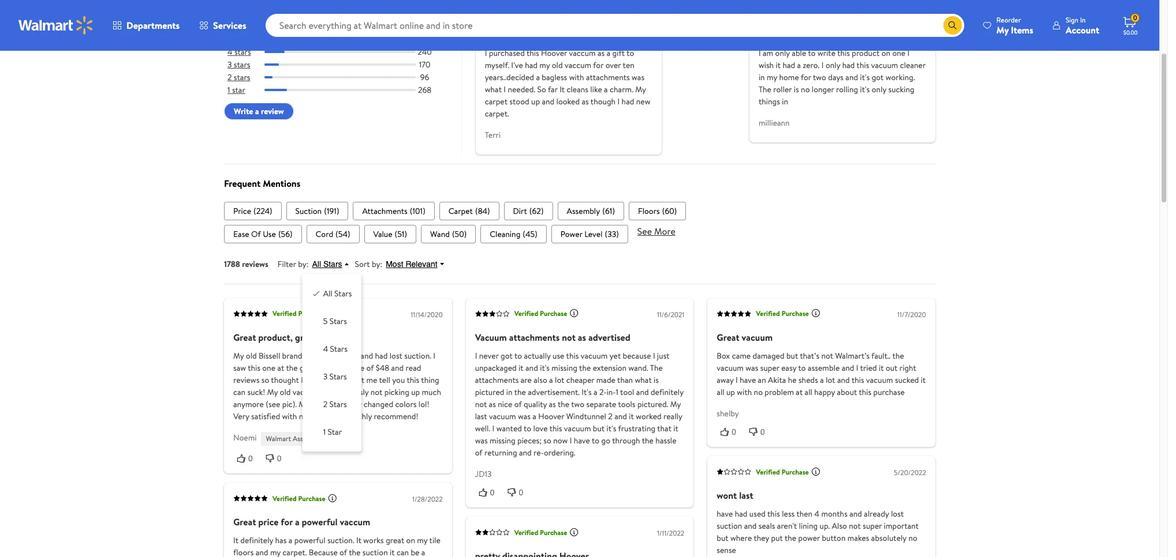Task type: locate. For each thing, give the bounding box(es) containing it.
happy
[[533, 31, 557, 43], [814, 387, 835, 398]]

1 vertical spatial at
[[796, 387, 803, 398]]

1 vertical spatial what
[[635, 375, 652, 386]]

1 horizontal spatial have
[[717, 509, 733, 520]]

attachments
[[586, 72, 630, 83], [509, 331, 560, 344], [475, 375, 519, 386]]

not up 'use'
[[562, 331, 576, 344]]

2 all from the left
[[805, 387, 812, 398]]

11/14/2020
[[411, 310, 443, 320]]

price up has
[[258, 516, 279, 529]]

1 vertical spatial but
[[593, 423, 605, 435]]

by: right filter
[[298, 259, 309, 270]]

0 button down returning
[[504, 487, 533, 499]]

so inside i never got to actually use this vacuum yet because i just unpackaged it and it's missing the extension wand. the attachments are also a lot cheaper made than what is pictured in the advertisement. it's a 2-in-1 tool and definitely not as nice of quality as the two separate tools pictured. my last vacuum was a hoover windtunnel 2 and it worked really well. i wanted to love this vacuum but it's frustrating that it was missing pieces; so now i have to go through the hassle of returning and re-ordering.
[[544, 435, 551, 447]]

0 horizontal spatial have
[[574, 435, 590, 447]]

0 horizontal spatial is
[[654, 375, 659, 386]]

1 vertical spatial on
[[406, 535, 415, 547]]

returning
[[484, 447, 517, 459]]

0 horizontal spatial up
[[411, 387, 420, 398]]

0 horizontal spatial so
[[261, 375, 269, 386]]

170
[[419, 59, 430, 71]]

0 vertical spatial two
[[813, 72, 826, 83]]

filter by:
[[278, 259, 309, 270]]

hassle
[[656, 435, 677, 447]]

damaged
[[753, 350, 785, 362]]

1 all from the left
[[717, 387, 724, 398]]

0 horizontal spatial all
[[717, 387, 724, 398]]

colors
[[395, 399, 417, 410]]

2 horizontal spatial 2
[[608, 411, 613, 423]]

1 vertical spatial for
[[801, 72, 811, 83]]

purchase
[[873, 387, 905, 398]]

3
[[228, 59, 232, 71], [323, 371, 328, 383]]

2 horizontal spatial no
[[909, 533, 917, 545]]

had inside have had used this less then 4 months and already lost suction and seals aren't lining up. also not super important but where they put the power button makes absolutely no sense
[[735, 509, 748, 520]]

my up the new
[[635, 84, 646, 95]]

verified purchase
[[524, 9, 577, 18], [798, 9, 851, 18], [273, 309, 325, 319], [514, 309, 567, 319], [756, 309, 809, 319], [756, 468, 809, 477], [273, 494, 325, 504], [514, 528, 567, 538]]

to inside the clean home happy mom! i purchased this hoover vaccum as a gift to myself. i've had my old vaccum for over ten years..decided a bagless with attachments was what i needed. so far  it cleans like a charm. my carpet stood up and looked as though i had new carpet.
[[627, 48, 634, 59]]

0 horizontal spatial but
[[593, 423, 605, 435]]

Walmart Site-Wide search field
[[265, 14, 964, 37]]

a inside need my money back i am only able to write this product on one i wish it had a zero. i only had this vacuum cleaner in my home for two days and it's got working. the roller is no longer rolling it's only sucking things in
[[797, 60, 801, 71]]

up down away
[[726, 387, 735, 398]]

1 vertical spatial one
[[262, 363, 275, 374]]

1 vertical spatial 3
[[323, 371, 328, 383]]

and
[[846, 72, 858, 83], [542, 96, 554, 108], [361, 350, 373, 362], [391, 363, 404, 374], [525, 363, 538, 374], [842, 363, 854, 374], [837, 375, 850, 386], [636, 387, 649, 398], [614, 411, 627, 423], [519, 447, 532, 459], [850, 509, 862, 520], [744, 521, 757, 533], [256, 548, 268, 558]]

write
[[234, 106, 253, 117]]

0 horizontal spatial suction.
[[327, 535, 354, 547]]

this right the about
[[859, 387, 872, 398]]

suck!
[[247, 387, 265, 398]]

0 horizontal spatial lost
[[390, 350, 402, 362]]

old up bagless
[[552, 60, 563, 71]]

two inside i never got to actually use this vacuum yet because i just unpackaged it and it's missing the extension wand. the attachments are also a lot cheaper made than what is pictured in the advertisement. it's a 2-in-1 tool and definitely not as nice of quality as the two separate tools pictured. my last vacuum was a hoover windtunnel 2 and it worked really well. i wanted to love this vacuum but it's frustrating that it was missing pieces; so now i have to go through the hassle of returning and re-ordering.
[[571, 399, 584, 410]]

attachments down over
[[586, 72, 630, 83]]

1 horizontal spatial up
[[531, 96, 540, 108]]

clean
[[485, 31, 506, 43]]

my
[[782, 31, 794, 43], [540, 60, 550, 71], [767, 72, 777, 83], [299, 411, 309, 423], [417, 535, 428, 547], [270, 548, 281, 558]]

list item containing dirt
[[504, 202, 553, 220]]

2 for 2 stars
[[228, 72, 232, 83]]

definitely inside i never got to actually use this vacuum yet because i just unpackaged it and it's missing the extension wand. the attachments are also a lot cheaper made than what is pictured in the advertisement. it's a 2-in-1 tool and definitely not as nice of quality as the two separate tools pictured. my last vacuum was a hoover windtunnel 2 and it worked really well. i wanted to love this vacuum but it's frustrating that it was missing pieces; so now i have to go through the hassle of returning and re-ordering.
[[651, 387, 684, 398]]

as down 'pictured'
[[489, 399, 496, 410]]

i up thing
[[433, 350, 435, 362]]

1 vertical spatial with
[[737, 387, 752, 398]]

see more list
[[224, 225, 935, 244]]

on inside it definitely has a powerful suction. it works great on my tile floors and my carpet. because of the suction it can be
[[406, 535, 415, 547]]

two
[[813, 72, 826, 83], [571, 399, 584, 410]]

vacuum up "holiday"
[[304, 350, 331, 362]]

2 horizontal spatial have
[[740, 375, 756, 386]]

extension
[[593, 363, 627, 374]]

stars right give in the left bottom of the page
[[329, 371, 347, 383]]

list
[[224, 202, 935, 220]]

1 horizontal spatial 4
[[323, 344, 328, 355]]

2 stars
[[323, 399, 347, 411]]

hoover down mom!
[[541, 48, 567, 59]]

not up the makes
[[849, 521, 861, 533]]

1 horizontal spatial it
[[356, 535, 361, 547]]

home inside the clean home happy mom! i purchased this hoover vaccum as a gift to myself. i've had my old vaccum for over ten years..decided a bagless with attachments was what i needed. so far  it cleans like a charm. my carpet stood up and looked as though i had new carpet.
[[508, 31, 531, 43]]

1 vertical spatial got
[[501, 350, 513, 362]]

had up $48
[[375, 350, 388, 362]]

with up cleans
[[569, 72, 584, 83]]

i right away
[[736, 375, 738, 386]]

0 horizontal spatial for
[[281, 516, 293, 529]]

0 horizontal spatial in
[[506, 387, 513, 398]]

of
[[251, 229, 261, 240]]

3 inside option group
[[323, 371, 328, 383]]

but
[[786, 350, 798, 362], [593, 423, 605, 435], [717, 533, 729, 545]]

0 button down the walmart
[[262, 453, 291, 465]]

it's down product
[[860, 72, 870, 83]]

the inside i never got to actually use this vacuum yet because i just unpackaged it and it's missing the extension wand. the attachments are also a lot cheaper made than what is pictured in the advertisement. it's a 2-in-1 tool and definitely not as nice of quality as the two separate tools pictured. my last vacuum was a hoover windtunnel 2 and it worked really well. i wanted to love this vacuum but it's frustrating that it was missing pieces; so now i have to go through the hassle of returning and re-ordering.
[[650, 363, 663, 374]]

4 for 4 stars
[[228, 46, 232, 58]]

it inside it definitely has a powerful suction. it works great on my tile floors and my carpet. because of the suction it can be
[[390, 548, 395, 558]]

1 lot from the left
[[555, 375, 564, 386]]

vacuum up purchase
[[866, 375, 893, 386]]

1 vertical spatial great
[[300, 363, 318, 374]]

2 vertical spatial vaccum
[[340, 516, 370, 529]]

price inside my old bissell brand vacuum was old and had lost suction. i saw this one at the great holiday price of $48 and read reviews so thought i'd give it a try. let me tell you this thing can suck! my old vacuum was obviously not picking up much anymore (see pic). my carpet literally changed colors lol! very satisfied with my purchase! i highly recommend!
[[347, 363, 364, 374]]

have had used this less then 4 months and already lost suction and seals aren't lining up. also not super important but where they put the power button makes absolutely no sense
[[717, 509, 919, 557]]

in down roller
[[782, 96, 788, 108]]

2 vertical spatial have
[[717, 509, 733, 520]]

great for great product, great price!
[[233, 331, 256, 344]]

0 vertical spatial carpet.
[[485, 108, 509, 120]]

star
[[328, 427, 342, 438]]

are
[[521, 375, 532, 386]]

the up out
[[893, 350, 904, 362]]

list item containing floors
[[629, 202, 686, 220]]

2 vertical spatial 4
[[814, 509, 819, 520]]

but inside i never got to actually use this vacuum yet because i just unpackaged it and it's missing the extension wand. the attachments are also a lot cheaper made than what is pictured in the advertisement. it's a 2-in-1 tool and definitely not as nice of quality as the two separate tools pictured. my last vacuum was a hoover windtunnel 2 and it worked really well. i wanted to love this vacuum but it's frustrating that it was missing pieces; so now i have to go through the hassle of returning and re-ordering.
[[593, 423, 605, 435]]

account
[[1066, 23, 1099, 36]]

progress bar
[[264, 51, 416, 53], [264, 64, 416, 66], [264, 76, 416, 79], [264, 89, 416, 91]]

missing
[[552, 363, 577, 374], [490, 435, 515, 447]]

lost inside my old bissell brand vacuum was old and had lost suction. i saw this one at the great holiday price of $48 and read reviews so thought i'd give it a try. let me tell you this thing can suck! my old vacuum was obviously not picking up much anymore (see pic). my carpet literally changed colors lol! very satisfied with my purchase! i highly recommend!
[[390, 350, 402, 362]]

1 horizontal spatial no
[[801, 84, 810, 95]]

my inside the clean home happy mom! i purchased this hoover vaccum as a gift to myself. i've had my old vaccum for over ten years..decided a bagless with attachments was what i needed. so far  it cleans like a charm. my carpet stood up and looked as though i had new carpet.
[[635, 84, 646, 95]]

1 horizontal spatial all
[[805, 387, 812, 398]]

0 vertical spatial 4
[[228, 46, 232, 58]]

5/20/2022
[[894, 468, 926, 478]]

a down quality
[[533, 411, 536, 423]]

0 button down jd13
[[475, 487, 504, 499]]

that's
[[800, 350, 819, 362]]

not down 'pictured'
[[475, 399, 487, 410]]

got inside i never got to actually use this vacuum yet because i just unpackaged it and it's missing the extension wand. the attachments are also a lot cheaper made than what is pictured in the advertisement. it's a 2-in-1 tool and definitely not as nice of quality as the two separate tools pictured. my last vacuum was a hoover windtunnel 2 and it worked really well. i wanted to love this vacuum but it's frustrating that it was missing pieces; so now i have to go through the hassle of returning and re-ordering.
[[501, 350, 513, 362]]

up inside my old bissell brand vacuum was old and had lost suction. i saw this one at the great holiday price of $48 and read reviews so thought i'd give it a try. let me tell you this thing can suck! my old vacuum was obviously not picking up much anymore (see pic). my carpet literally changed colors lol! very satisfied with my purchase! i highly recommend!
[[411, 387, 420, 398]]

purchased
[[489, 48, 525, 59]]

1 left 'star'
[[323, 427, 326, 438]]

tool
[[620, 387, 634, 398]]

2 lot from the left
[[826, 375, 835, 386]]

1 horizontal spatial last
[[739, 490, 753, 502]]

the down the brand
[[286, 363, 298, 374]]

carpet up purchase!
[[311, 399, 334, 410]]

this up the seals
[[767, 509, 780, 520]]

no down an
[[754, 387, 763, 398]]

verified purchase for 11/14/2020
[[273, 309, 325, 319]]

millieann
[[759, 117, 790, 129]]

0 horizontal spatial two
[[571, 399, 584, 410]]

1 horizontal spatial all
[[323, 288, 332, 300]]

stars
[[234, 33, 250, 45], [234, 46, 251, 58], [234, 59, 250, 71], [234, 72, 250, 83]]

seals
[[759, 521, 775, 533]]

home up roller
[[779, 72, 799, 83]]

attachments inside the clean home happy mom! i purchased this hoover vaccum as a gift to myself. i've had my old vaccum for over ten years..decided a bagless with attachments was what i needed. so far  it cleans like a charm. my carpet stood up and looked as though i had new carpet.
[[586, 72, 630, 83]]

verified for 1/28/2022
[[273, 494, 297, 504]]

lot inside box came damaged but that's not walmart's fault.. the vacuum was super easy to assemble and i tried it out right away i have an akita he sheds a lot and this vacuum sucked it all up with no problem at all happy about this purchase
[[826, 375, 835, 386]]

assembly
[[567, 205, 600, 217]]

happy inside box came damaged but that's not walmart's fault.. the vacuum was super easy to assemble and i tried it out right away i have an akita he sheds a lot and this vacuum sucked it all up with no problem at all happy about this purchase
[[814, 387, 835, 398]]

3 progress bar from the top
[[264, 76, 416, 79]]

1 star
[[228, 85, 245, 96]]

it inside my old bissell brand vacuum was old and had lost suction. i saw this one at the great holiday price of $48 and read reviews so thought i'd give it a try. let me tell you this thing can suck! my old vacuum was obviously not picking up much anymore (see pic). my carpet literally changed colors lol! very satisfied with my purchase! i highly recommend!
[[327, 375, 332, 386]]

this inside the clean home happy mom! i purchased this hoover vaccum as a gift to myself. i've had my old vaccum for over ten years..decided a bagless with attachments was what i needed. so far  it cleans like a charm. my carpet stood up and looked as though i had new carpet.
[[527, 48, 539, 59]]

0 vertical spatial one
[[892, 48, 906, 59]]

it
[[560, 84, 565, 95], [233, 535, 238, 547], [356, 535, 361, 547]]

for up has
[[281, 516, 293, 529]]

All Stars radio
[[312, 288, 321, 297]]

great for great price for a powerful vaccum
[[233, 516, 256, 529]]

and down tools
[[614, 411, 627, 423]]

this down read
[[407, 375, 419, 386]]

is inside i never got to actually use this vacuum yet because i just unpackaged it and it's missing the extension wand. the attachments are also a lot cheaper made than what is pictured in the advertisement. it's a 2-in-1 tool and definitely not as nice of quality as the two separate tools pictured. my last vacuum was a hoover windtunnel 2 and it worked really well. i wanted to love this vacuum but it's frustrating that it was missing pieces; so now i have to go through the hassle of returning and re-ordering.
[[654, 375, 659, 386]]

0 vertical spatial lost
[[390, 350, 402, 362]]

great left product,
[[233, 331, 256, 344]]

it right far
[[560, 84, 565, 95]]

able
[[792, 48, 806, 59]]

brand
[[282, 350, 302, 362]]

one
[[892, 48, 906, 59], [262, 363, 275, 374]]

suction inside it definitely has a powerful suction. it works great on my tile floors and my carpet. because of the suction it can be
[[362, 548, 388, 558]]

and inside the clean home happy mom! i purchased this hoover vaccum as a gift to myself. i've had my old vaccum for over ten years..decided a bagless with attachments was what i needed. so far  it cleans like a charm. my carpet stood up and looked as though i had new carpet.
[[542, 96, 554, 108]]

0 down problem
[[761, 428, 765, 437]]

0 vertical spatial 1
[[228, 85, 230, 96]]

option group
[[312, 283, 352, 443]]

no inside box came damaged but that's not walmart's fault.. the vacuum was super easy to assemble and i tried it out right away i have an akita he sheds a lot and this vacuum sucked it all up with no problem at all happy about this purchase
[[754, 387, 763, 398]]

purchase for 11/7/2020
[[782, 309, 809, 319]]

0 horizontal spatial what
[[485, 84, 502, 95]]

0 vertical spatial suction.
[[404, 350, 431, 362]]

1 vertical spatial carpet.
[[283, 548, 307, 558]]

0 vertical spatial 5
[[228, 33, 232, 45]]

verified for 11/14/2020
[[273, 309, 297, 319]]

it inside need my money back i am only able to write this product on one i wish it had a zero. i only had this vacuum cleaner in my home for two days and it's got working. the roller is no longer rolling it's only sucking things in
[[776, 60, 781, 71]]

the inside it definitely has a powerful suction. it works great on my tile floors and my carpet. because of the suction it can be
[[349, 548, 361, 558]]

a inside my old bissell brand vacuum was old and had lost suction. i saw this one at the great holiday price of $48 and read reviews so thought i'd give it a try. let me tell you this thing can suck! my old vacuum was obviously not picking up much anymore (see pic). my carpet literally changed colors lol! very satisfied with my purchase! i highly recommend!
[[334, 375, 338, 386]]

0 vertical spatial got
[[872, 72, 884, 83]]

great inside my old bissell brand vacuum was old and had lost suction. i saw this one at the great holiday price of $48 and read reviews so thought i'd give it a try. let me tell you this thing can suck! my old vacuum was obviously not picking up much anymore (see pic). my carpet literally changed colors lol! very satisfied with my purchase! i highly recommend!
[[300, 363, 318, 374]]

have inside box came damaged but that's not walmart's fault.. the vacuum was super easy to assemble and i tried it out right away i have an akita he sheds a lot and this vacuum sucked it all up with no problem at all happy about this purchase
[[740, 375, 756, 386]]

1 horizontal spatial on
[[882, 48, 890, 59]]

1 by: from the left
[[298, 259, 309, 270]]

old inside the clean home happy mom! i purchased this hoover vaccum as a gift to myself. i've had my old vaccum for over ten years..decided a bagless with attachments was what i needed. so far  it cleans like a charm. my carpet stood up and looked as though i had new carpet.
[[552, 60, 563, 71]]

2 vertical spatial but
[[717, 533, 729, 545]]

had inside my old bissell brand vacuum was old and had lost suction. i saw this one at the great holiday price of $48 and read reviews so thought i'd give it a try. let me tell you this thing can suck! my old vacuum was obviously not picking up much anymore (see pic). my carpet literally changed colors lol! very satisfied with my purchase! i highly recommend!
[[375, 350, 388, 362]]

with inside box came damaged but that's not walmart's fault.. the vacuum was super easy to assemble and i tried it out right away i have an akita he sheds a lot and this vacuum sucked it all up with no problem at all happy about this purchase
[[737, 387, 752, 398]]

in
[[759, 72, 765, 83], [782, 96, 788, 108], [506, 387, 513, 398]]

my inside my old bissell brand vacuum was old and had lost suction. i saw this one at the great holiday price of $48 and read reviews so thought i'd give it a try. let me tell you this thing can suck! my old vacuum was obviously not picking up much anymore (see pic). my carpet literally changed colors lol! very satisfied with my purchase! i highly recommend!
[[299, 411, 309, 423]]

4 progress bar from the top
[[264, 89, 416, 91]]

product,
[[258, 331, 293, 344]]

stars down '4 stars'
[[234, 59, 250, 71]]

list item containing assembly
[[558, 202, 624, 220]]

0 horizontal spatial 3
[[228, 59, 232, 71]]

in up nice
[[506, 387, 513, 398]]

only up days
[[826, 60, 840, 71]]

1 horizontal spatial suction
[[717, 521, 742, 533]]

1 inside i never got to actually use this vacuum yet because i just unpackaged it and it's missing the extension wand. the attachments are also a lot cheaper made than what is pictured in the advertisement. it's a 2-in-1 tool and definitely not as nice of quality as the two separate tools pictured. my last vacuum was a hoover windtunnel 2 and it worked really well. i wanted to love this vacuum but it's frustrating that it was missing pieces; so now i have to go through the hassle of returning and re-ordering.
[[616, 387, 618, 398]]

verified for 11/7/2020
[[756, 309, 780, 319]]

carpet left stood
[[485, 96, 508, 108]]

and up the about
[[837, 375, 850, 386]]

write
[[818, 48, 836, 59]]

lol!
[[419, 399, 429, 410]]

great inside it definitely has a powerful suction. it works great on my tile floors and my carpet. because of the suction it can be
[[386, 535, 404, 547]]

tried
[[860, 363, 877, 374]]

was down ten
[[632, 72, 644, 83]]

0 vertical spatial suction
[[717, 521, 742, 533]]

what
[[485, 84, 502, 95], [635, 375, 652, 386]]

1 left star
[[228, 85, 230, 96]]

all stars right all stars option
[[323, 288, 352, 300]]

it right wish
[[776, 60, 781, 71]]

sense
[[717, 545, 736, 557]]

suction up where
[[717, 521, 742, 533]]

list item containing value
[[364, 225, 416, 244]]

need my money back i am only able to write this product on one i wish it had a zero. i only had this vacuum cleaner in my home for two days and it's got working. the roller is no longer rolling it's only sucking things in
[[759, 31, 926, 108]]

verified for 1/11/2022
[[514, 528, 538, 538]]

but up go
[[593, 423, 605, 435]]

1 vertical spatial attachments
[[509, 331, 560, 344]]

0 vertical spatial at
[[277, 363, 284, 374]]

lost inside have had used this less then 4 months and already lost suction and seals aren't lining up. also not super important but where they put the power button makes absolutely no sense
[[891, 509, 904, 520]]

0 vertical spatial what
[[485, 84, 502, 95]]

sort by:
[[355, 259, 382, 270]]

1 progress bar from the top
[[264, 51, 416, 53]]

on right product
[[882, 48, 890, 59]]

bagless
[[542, 72, 567, 83]]

0 horizontal spatial can
[[233, 387, 245, 398]]

a inside box came damaged but that's not walmart's fault.. the vacuum was super easy to assemble and i tried it out right away i have an akita he sheds a lot and this vacuum sucked it all up with no problem at all happy about this purchase
[[820, 375, 824, 386]]

1 horizontal spatial but
[[717, 533, 729, 545]]

but inside box came damaged but that's not walmart's fault.. the vacuum was super easy to assemble and i tried it out right away i have an akita he sheds a lot and this vacuum sucked it all up with no problem at all happy about this purchase
[[786, 350, 798, 362]]

for inside need my money back i am only able to write this product on one i wish it had a zero. i only had this vacuum cleaner in my home for two days and it's got working. the roller is no longer rolling it's only sucking things in
[[801, 72, 811, 83]]

and right tool
[[636, 387, 649, 398]]

because
[[623, 350, 651, 362]]

the inside have had used this less then 4 months and already lost suction and seals aren't lining up. also not super important but where they put the power button makes absolutely no sense
[[785, 533, 796, 545]]

tile
[[429, 535, 440, 547]]

2 by: from the left
[[372, 259, 382, 270]]

up inside the clean home happy mom! i purchased this hoover vaccum as a gift to myself. i've had my old vaccum for over ten years..decided a bagless with attachments was what i needed. so far  it cleans like a charm. my carpet stood up and looked as though i had new carpet.
[[531, 96, 540, 108]]

hoover up the love
[[538, 411, 564, 423]]

1 vertical spatial 1
[[616, 387, 618, 398]]

0 vertical spatial can
[[233, 387, 245, 398]]

0 horizontal spatial last
[[475, 411, 487, 423]]

0 vertical spatial missing
[[552, 363, 577, 374]]

it
[[776, 60, 781, 71], [519, 363, 524, 374], [879, 363, 884, 374], [327, 375, 332, 386], [921, 375, 926, 386], [629, 411, 634, 423], [674, 423, 678, 435], [390, 548, 395, 558]]

happy inside the clean home happy mom! i purchased this hoover vaccum as a gift to myself. i've had my old vaccum for over ten years..decided a bagless with attachments was what i needed. so far  it cleans like a charm. my carpet stood up and looked as though i had new carpet.
[[533, 31, 557, 43]]

pictured
[[475, 387, 504, 398]]

progress bar for 96
[[264, 76, 416, 79]]

zero.
[[803, 60, 820, 71]]

2 horizontal spatial for
[[801, 72, 811, 83]]

purchase for 11/6/2021
[[540, 309, 567, 319]]

was down quality
[[518, 411, 531, 423]]

1 vertical spatial vaccum
[[565, 60, 591, 71]]

1 horizontal spatial happy
[[814, 387, 835, 398]]

highly
[[351, 411, 372, 423]]

search icon image
[[948, 21, 957, 30]]

1 horizontal spatial two
[[813, 72, 826, 83]]

1 vertical spatial can
[[397, 548, 409, 558]]

1 vertical spatial so
[[544, 435, 551, 447]]

price (224)
[[233, 205, 272, 217]]

sign in account
[[1066, 15, 1099, 36]]

2 progress bar from the top
[[264, 64, 416, 66]]

1 vertical spatial two
[[571, 399, 584, 410]]

absolutely
[[871, 533, 907, 545]]

progress bar for 170
[[264, 64, 416, 66]]

2 inside option group
[[323, 399, 328, 411]]

96
[[420, 72, 429, 83]]

dirt
[[513, 205, 527, 217]]

0 vertical spatial 3
[[228, 59, 232, 71]]

1 horizontal spatial carpet.
[[485, 108, 509, 120]]

1 horizontal spatial definitely
[[651, 387, 684, 398]]

lot down assemble
[[826, 375, 835, 386]]

at up thought
[[277, 363, 284, 374]]

i left just
[[653, 350, 655, 362]]

lot up 'advertisement.'
[[555, 375, 564, 386]]

tell
[[379, 375, 390, 386]]

1 horizontal spatial suction.
[[404, 350, 431, 362]]

progress bar for 268
[[264, 89, 416, 91]]

lot inside i never got to actually use this vacuum yet because i just unpackaged it and it's missing the extension wand. the attachments are also a lot cheaper made than what is pictured in the advertisement. it's a 2-in-1 tool and definitely not as nice of quality as the two separate tools pictured. my last vacuum was a hoover windtunnel 2 and it worked really well. i wanted to love this vacuum but it's frustrating that it was missing pieces; so now i have to go through the hassle of returning and re-ordering.
[[555, 375, 564, 386]]

i'd
[[301, 375, 309, 386]]

0 vertical spatial no
[[801, 84, 810, 95]]

(191)
[[324, 205, 339, 217]]

list item containing attachments
[[353, 202, 435, 220]]

1 horizontal spatial carpet
[[485, 96, 508, 108]]

2 horizontal spatial it
[[560, 84, 565, 95]]

and inside need my money back i am only able to write this product on one i wish it had a zero. i only had this vacuum cleaner in my home for two days and it's got working. the roller is no longer rolling it's only sucking things in
[[846, 72, 858, 83]]

0 vertical spatial home
[[508, 31, 531, 43]]

0 horizontal spatial home
[[508, 31, 531, 43]]

with up shelby at bottom right
[[737, 387, 752, 398]]

4 inside have had used this less then 4 months and already lost suction and seals aren't lining up. also not super important but where they put the power button makes absolutely no sense
[[814, 509, 819, 520]]

carpet. up terri
[[485, 108, 509, 120]]

nice
[[498, 399, 512, 410]]

ten
[[623, 60, 635, 71]]

and down far
[[542, 96, 554, 108]]

saw
[[233, 363, 246, 374]]

i right well.
[[492, 423, 495, 435]]

1 horizontal spatial so
[[544, 435, 551, 447]]

a inside it definitely has a powerful suction. it works great on my tile floors and my carpet. because of the suction it can be
[[289, 535, 292, 547]]

verified purchase information image
[[570, 309, 579, 318], [811, 309, 821, 318], [811, 467, 821, 477], [328, 494, 337, 503], [570, 528, 579, 537]]

by:
[[298, 259, 309, 270], [372, 259, 382, 270]]

super down already
[[863, 521, 882, 533]]

this right write
[[837, 48, 850, 59]]

mentions
[[263, 177, 300, 190]]

stars
[[323, 260, 342, 269], [334, 288, 352, 300], [330, 316, 347, 327], [330, 344, 348, 355], [329, 371, 347, 383], [329, 399, 347, 411]]

this right 'use'
[[566, 350, 579, 362]]

suction inside have had used this less then 4 months and already lost suction and seals aren't lining up. also not super important but where they put the power button makes absolutely no sense
[[717, 521, 742, 533]]

1 horizontal spatial is
[[794, 84, 799, 95]]

my down has
[[270, 548, 281, 558]]

to up zero.
[[808, 48, 816, 59]]

i
[[485, 48, 487, 59], [759, 48, 761, 59], [907, 48, 910, 59], [822, 60, 824, 71], [504, 84, 506, 95], [618, 96, 620, 108], [433, 350, 435, 362], [475, 350, 477, 362], [653, 350, 655, 362], [856, 363, 858, 374], [736, 375, 738, 386], [347, 411, 349, 423], [492, 423, 495, 435], [570, 435, 572, 447]]

shelby
[[717, 408, 739, 420]]

list item containing cleaning
[[481, 225, 547, 244]]

what inside the clean home happy mom! i purchased this hoover vaccum as a gift to myself. i've had my old vaccum for over ten years..decided a bagless with attachments was what i needed. so far  it cleans like a charm. my carpet stood up and looked as though i had new carpet.
[[485, 84, 502, 95]]

with inside my old bissell brand vacuum was old and had lost suction. i saw this one at the great holiday price of $48 and read reviews so thought i'd give it a try. let me tell you this thing can suck! my old vacuum was obviously not picking up much anymore (see pic). my carpet literally changed colors lol! very satisfied with my purchase! i highly recommend!
[[282, 411, 297, 423]]

carpet inside the clean home happy mom! i purchased this hoover vaccum as a gift to myself. i've had my old vaccum for over ten years..decided a bagless with attachments was what i needed. so far  it cleans like a charm. my carpet stood up and looked as though i had new carpet.
[[485, 96, 508, 108]]

not inside my old bissell brand vacuum was old and had lost suction. i saw this one at the great holiday price of $48 and read reviews so thought i'd give it a try. let me tell you this thing can suck! my old vacuum was obviously not picking up much anymore (see pic). my carpet literally changed colors lol! very satisfied with my purchase! i highly recommend!
[[371, 387, 382, 398]]

up.
[[820, 521, 830, 533]]

1 inside option group
[[323, 427, 326, 438]]

0 horizontal spatial 5
[[228, 33, 232, 45]]

at inside my old bissell brand vacuum was old and had lost suction. i saw this one at the great holiday price of $48 and read reviews so thought i'd give it a try. let me tell you this thing can suck! my old vacuum was obviously not picking up much anymore (see pic). my carpet literally changed colors lol! very satisfied with my purchase! i highly recommend!
[[277, 363, 284, 374]]

0 horizontal spatial the
[[650, 363, 663, 374]]

all down the sheds
[[805, 387, 812, 398]]

on inside need my money back i am only able to write this product on one i wish it had a zero. i only had this vacuum cleaner in my home for two days and it's got working. the roller is no longer rolling it's only sucking things in
[[882, 48, 890, 59]]

0 down pieces;
[[519, 488, 523, 498]]

4
[[228, 46, 232, 58], [323, 344, 328, 355], [814, 509, 819, 520]]

works
[[363, 535, 384, 547]]

2 vertical spatial 2
[[608, 411, 613, 423]]

this down tried
[[852, 375, 864, 386]]

to up pieces;
[[524, 423, 531, 435]]

an
[[758, 375, 766, 386]]

can inside it definitely has a powerful suction. it works great on my tile floors and my carpet. because of the suction it can be
[[397, 548, 409, 558]]

also
[[534, 375, 547, 386]]

verified purchase information image for last
[[811, 467, 821, 477]]

0 horizontal spatial happy
[[533, 31, 557, 43]]

1 vertical spatial carpet
[[311, 399, 334, 410]]

super down damaged
[[760, 363, 779, 374]]

floors
[[638, 205, 660, 217]]

3 stars
[[323, 371, 347, 383]]

wont
[[717, 490, 737, 502]]

ease of use (56)
[[233, 229, 293, 240]]

list item
[[224, 202, 282, 220], [286, 202, 348, 220], [353, 202, 435, 220], [439, 202, 499, 220], [504, 202, 553, 220], [558, 202, 624, 220], [629, 202, 686, 220], [224, 225, 302, 244], [306, 225, 359, 244], [364, 225, 416, 244], [421, 225, 476, 244], [481, 225, 547, 244], [551, 225, 628, 244]]

verified purchase information image for attachments
[[570, 309, 579, 318]]

powerful inside it definitely has a powerful suction. it works great on my tile floors and my carpet. because of the suction it can be
[[294, 535, 325, 547]]

definitely up floors
[[240, 535, 273, 547]]

so
[[261, 375, 269, 386], [544, 435, 551, 447]]

suction. inside my old bissell brand vacuum was old and had lost suction. i saw this one at the great holiday price of $48 and read reviews so thought i'd give it a try. let me tell you this thing can suck! my old vacuum was obviously not picking up much anymore (see pic). my carpet literally changed colors lol! very satisfied with my purchase! i highly recommend!
[[404, 350, 431, 362]]

it up floors
[[233, 535, 238, 547]]

0 horizontal spatial 1
[[228, 85, 230, 96]]

roller
[[773, 84, 792, 95]]

by: right sort
[[372, 259, 382, 270]]

(101)
[[410, 205, 425, 217]]

one inside need my money back i am only able to write this product on one i wish it had a zero. i only had this vacuum cleaner in my home for two days and it's got working. the roller is no longer rolling it's only sucking things in
[[892, 48, 906, 59]]

stars inside all stars popup button
[[323, 260, 342, 269]]

0 vertical spatial powerful
[[302, 516, 338, 529]]

2 vertical spatial with
[[282, 411, 297, 423]]

my up saw
[[233, 350, 244, 362]]

super
[[760, 363, 779, 374], [863, 521, 882, 533]]

0 button down problem
[[746, 427, 774, 438]]

my inside the clean home happy mom! i purchased this hoover vaccum as a gift to myself. i've had my old vaccum for over ten years..decided a bagless with attachments was what i needed. so far  it cleans like a charm. my carpet stood up and looked as though i had new carpet.
[[540, 60, 550, 71]]

to right easy
[[798, 363, 806, 374]]

1 vertical spatial super
[[863, 521, 882, 533]]

charm.
[[610, 84, 633, 95]]

3 left try.
[[323, 371, 328, 383]]

my down wish
[[767, 72, 777, 83]]

0 vertical spatial vaccum
[[569, 48, 596, 59]]

1 vertical spatial have
[[574, 435, 590, 447]]

lost
[[390, 350, 402, 362], [891, 509, 904, 520]]

0 vertical spatial attachments
[[586, 72, 630, 83]]

but inside have had used this less then 4 months and already lost suction and seals aren't lining up. also not super important but where they put the power button makes absolutely no sense
[[717, 533, 729, 545]]

0 horizontal spatial on
[[406, 535, 415, 547]]

1 horizontal spatial lot
[[826, 375, 835, 386]]

re-
[[534, 447, 544, 459]]

verified purchase for 1/11/2022
[[514, 528, 567, 538]]

0 horizontal spatial carpet.
[[283, 548, 307, 558]]

verified for 11/6/2021
[[514, 309, 538, 319]]

of inside it definitely has a powerful suction. it works great on my tile floors and my carpet. because of the suction it can be
[[340, 548, 347, 558]]

read
[[406, 363, 421, 374]]

vaccum up works
[[340, 516, 370, 529]]

(1788 reviews) link
[[224, 12, 303, 25]]

hoover inside the clean home happy mom! i purchased this hoover vaccum as a gift to myself. i've had my old vaccum for over ten years..decided a bagless with attachments was what i needed. so far  it cleans like a charm. my carpet stood up and looked as though i had new carpet.
[[541, 48, 567, 59]]

0 vertical spatial last
[[475, 411, 487, 423]]

my up bagless
[[540, 60, 550, 71]]

all inside option group
[[323, 288, 332, 300]]

0 vertical spatial happy
[[533, 31, 557, 43]]



Task type: describe. For each thing, give the bounding box(es) containing it.
reorder my items
[[997, 15, 1033, 36]]

see more
[[637, 225, 676, 238]]

had down charm.
[[622, 96, 634, 108]]

noemi
[[233, 432, 257, 444]]

i right now
[[570, 435, 572, 447]]

it's right rolling
[[860, 84, 870, 95]]

was down well.
[[475, 435, 488, 447]]

vacuum inside need my money back i am only able to write this product on one i wish it had a zero. i only had this vacuum cleaner in my home for two days and it's got working. the roller is no longer rolling it's only sucking things in
[[871, 60, 898, 71]]

mom!
[[559, 31, 583, 43]]

working.
[[886, 72, 915, 83]]

my right pic).
[[299, 399, 309, 410]]

need
[[759, 31, 780, 43]]

have inside i never got to actually use this vacuum yet because i just unpackaged it and it's missing the extension wand. the attachments are also a lot cheaper made than what is pictured in the advertisement. it's a 2-in-1 tool and definitely not as nice of quality as the two separate tools pictured. my last vacuum was a hoover windtunnel 2 and it worked really well. i wanted to love this vacuum but it's frustrating that it was missing pieces; so now i have to go through the hassle of returning and re-ordering.
[[574, 435, 590, 447]]

5 for 5 stars
[[228, 33, 232, 45]]

verified purchase information image for vacuum
[[811, 309, 821, 318]]

most relevant button
[[382, 259, 450, 270]]

by: for filter by:
[[298, 259, 309, 270]]

all stars inside popup button
[[312, 260, 342, 269]]

0 down noemi
[[248, 454, 253, 464]]

where
[[730, 533, 752, 545]]

came
[[732, 350, 751, 362]]

stars right all stars option
[[334, 288, 352, 300]]

0 down jd13
[[490, 488, 495, 498]]

2 horizontal spatial only
[[872, 84, 886, 95]]

changed
[[364, 399, 393, 410]]

pictured.
[[637, 399, 668, 410]]

carpet. inside the clean home happy mom! i purchased this hoover vaccum as a gift to myself. i've had my old vaccum for over ten years..decided a bagless with attachments was what i needed. so far  it cleans like a charm. my carpet stood up and looked as though i had new carpet.
[[485, 108, 509, 120]]

had up days
[[842, 60, 855, 71]]

0 down the walmart
[[277, 454, 282, 464]]

used
[[749, 509, 766, 520]]

stars up price!
[[330, 316, 347, 327]]

it right "sucked"
[[921, 375, 926, 386]]

(61)
[[602, 205, 615, 217]]

vacuum up extension
[[581, 350, 608, 362]]

purchase for 1/28/2022
[[298, 494, 325, 504]]

was up 2 stars
[[322, 387, 334, 398]]

(60)
[[662, 205, 677, 217]]

all inside popup button
[[312, 260, 321, 269]]

3 stars
[[228, 59, 250, 71]]

as left gift at the top right of the page
[[598, 48, 605, 59]]

the down are
[[514, 387, 526, 398]]

verified purchase for 11/7/2020
[[756, 309, 809, 319]]

vacuum down i'd
[[293, 387, 320, 398]]

0 down shelby at bottom right
[[732, 428, 736, 437]]

0 vertical spatial only
[[775, 48, 790, 59]]

reviews inside my old bissell brand vacuum was old and had lost suction. i saw this one at the great holiday price of $48 and read reviews so thought i'd give it a try. let me tell you this thing can suck! my old vacuum was obviously not picking up much anymore (see pic). my carpet literally changed colors lol! very satisfied with my purchase! i highly recommend!
[[233, 375, 259, 386]]

and down 'walmart's'
[[842, 363, 854, 374]]

level
[[584, 229, 603, 240]]

1 star
[[323, 427, 342, 438]]

i left tried
[[856, 363, 858, 374]]

option group containing all stars
[[312, 283, 352, 443]]

what inside i never got to actually use this vacuum yet because i just unpackaged it and it's missing the extension wand. the attachments are also a lot cheaper made than what is pictured in the advertisement. it's a 2-in-1 tool and definitely not as nice of quality as the two separate tools pictured. my last vacuum was a hoover windtunnel 2 and it worked really well. i wanted to love this vacuum but it's frustrating that it was missing pieces; so now i have to go through the hassle of returning and re-ordering.
[[635, 375, 652, 386]]

this down product
[[857, 60, 869, 71]]

no inside need my money back i am only able to write this product on one i wish it had a zero. i only had this vacuum cleaner in my home for two days and it's got working. the roller is no longer rolling it's only sucking things in
[[801, 84, 810, 95]]

and left already
[[850, 509, 862, 520]]

stars for 4 stars
[[234, 46, 251, 58]]

so
[[537, 84, 546, 95]]

my right need
[[782, 31, 794, 43]]

stars up "holiday"
[[330, 344, 348, 355]]

over
[[606, 60, 621, 71]]

vacuum down windtunnel
[[564, 423, 591, 435]]

now
[[553, 435, 568, 447]]

of right nice
[[514, 399, 522, 410]]

ease
[[233, 229, 249, 240]]

and inside it definitely has a powerful suction. it works great on my tile floors and my carpet. because of the suction it can be
[[256, 548, 268, 558]]

not inside i never got to actually use this vacuum yet because i just unpackaged it and it's missing the extension wand. the attachments are also a lot cheaper made than what is pictured in the advertisement. it's a 2-in-1 tool and definitely not as nice of quality as the two separate tools pictured. my last vacuum was a hoover windtunnel 2 and it worked really well. i wanted to love this vacuum but it's frustrating that it was missing pieces; so now i have to go through the hassle of returning and re-ordering.
[[475, 399, 487, 410]]

had down the able
[[783, 60, 795, 71]]

of inside my old bissell brand vacuum was old and had lost suction. i saw this one at the great holiday price of $48 and read reviews so thought i'd give it a try. let me tell you this thing can suck! my old vacuum was obviously not picking up much anymore (see pic). my carpet literally changed colors lol! very satisfied with my purchase! i highly recommend!
[[366, 363, 374, 374]]

list item containing suction
[[286, 202, 348, 220]]

rolling
[[836, 84, 858, 95]]

review
[[261, 106, 284, 117]]

my old bissell brand vacuum was old and had lost suction. i saw this one at the great holiday price of $48 and read reviews so thought i'd give it a try. let me tell you this thing can suck! my old vacuum was obviously not picking up much anymore (see pic). my carpet literally changed colors lol! very satisfied with my purchase! i highly recommend!
[[233, 350, 441, 423]]

2 inside i never got to actually use this vacuum yet because i just unpackaged it and it's missing the extension wand. the attachments are also a lot cheaper made than what is pictured in the advertisement. it's a 2-in-1 tool and definitely not as nice of quality as the two separate tools pictured. my last vacuum was a hoover windtunnel 2 and it worked really well. i wanted to love this vacuum but it's frustrating that it was missing pieces; so now i have to go through the hassle of returning and re-ordering.
[[608, 411, 613, 423]]

i left am
[[759, 48, 761, 59]]

cord (54)
[[316, 229, 350, 240]]

(45)
[[523, 229, 537, 240]]

0 horizontal spatial price
[[258, 516, 279, 529]]

and up "me"
[[361, 350, 373, 362]]

up inside box came damaged but that's not walmart's fault.. the vacuum was super easy to assemble and i tried it out right away i have an akita he sheds a lot and this vacuum sucked it all up with no problem at all happy about this purchase
[[726, 387, 735, 398]]

1 horizontal spatial missing
[[552, 363, 577, 374]]

i up cleaner
[[907, 48, 910, 59]]

list item containing cord
[[306, 225, 359, 244]]

to left go
[[592, 435, 600, 447]]

definitely inside it definitely has a powerful suction. it works great on my tile floors and my carpet. because of the suction it can be
[[240, 535, 273, 547]]

attachments inside i never got to actually use this vacuum yet because i just unpackaged it and it's missing the extension wand. the attachments are also a lot cheaper made than what is pictured in the advertisement. it's a 2-in-1 tool and definitely not as nice of quality as the two separate tools pictured. my last vacuum was a hoover windtunnel 2 and it worked really well. i wanted to love this vacuum but it's frustrating that it was missing pieces; so now i have to go through the hassle of returning and re-ordering.
[[475, 375, 519, 386]]

purchase for 5/20/2022
[[782, 468, 809, 477]]

and up are
[[525, 363, 538, 374]]

i never got to actually use this vacuum yet because i just unpackaged it and it's missing the extension wand. the attachments are also a lot cheaper made than what is pictured in the advertisement. it's a 2-in-1 tool and definitely not as nice of quality as the two separate tools pictured. my last vacuum was a hoover windtunnel 2 and it worked really well. i wanted to love this vacuum but it's frustrating that it was missing pieces; so now i have to go through the hassle of returning and re-ordering.
[[475, 350, 684, 459]]

was inside box came damaged but that's not walmart's fault.. the vacuum was super easy to assemble and i tried it out right away i have an akita he sheds a lot and this vacuum sucked it all up with no problem at all happy about this purchase
[[746, 363, 758, 374]]

i down literally on the left of page
[[347, 411, 349, 423]]

and down used
[[744, 521, 757, 533]]

wish
[[759, 60, 774, 71]]

tools
[[618, 399, 636, 410]]

5 for 5 stars
[[323, 316, 328, 327]]

was inside the clean home happy mom! i purchased this hoover vaccum as a gift to myself. i've had my old vaccum for over ten years..decided a bagless with attachments was what i needed. so far  it cleans like a charm. my carpet stood up and looked as though i had new carpet.
[[632, 72, 644, 83]]

vacuum up damaged
[[742, 331, 773, 344]]

away
[[717, 375, 734, 386]]

suction
[[295, 205, 322, 217]]

the inside my old bissell brand vacuum was old and had lost suction. i saw this one at the great holiday price of $48 and read reviews so thought i'd give it a try. let me tell you this thing can suck! my old vacuum was obviously not picking up much anymore (see pic). my carpet literally changed colors lol! very satisfied with my purchase! i highly recommend!
[[286, 363, 298, 374]]

1 for 1 star
[[323, 427, 326, 438]]

months
[[821, 509, 848, 520]]

got inside need my money back i am only able to write this product on one i wish it had a zero. i only had this vacuum cleaner in my home for two days and it's got working. the roller is no longer rolling it's only sucking things in
[[872, 72, 884, 83]]

very
[[233, 411, 249, 423]]

carpet inside my old bissell brand vacuum was old and had lost suction. i saw this one at the great holiday price of $48 and read reviews so thought i'd give it a try. let me tell you this thing can suck! my old vacuum was obviously not picking up much anymore (see pic). my carpet literally changed colors lol! very satisfied with my purchase! i highly recommend!
[[311, 399, 334, 410]]

(84)
[[475, 205, 490, 217]]

looked
[[556, 96, 580, 108]]

last inside i never got to actually use this vacuum yet because i just unpackaged it and it's missing the extension wand. the attachments are also a lot cheaper made than what is pictured in the advertisement. it's a 2-in-1 tool and definitely not as nice of quality as the two separate tools pictured. my last vacuum was a hoover windtunnel 2 and it worked really well. i wanted to love this vacuum but it's frustrating that it was missing pieces; so now i have to go through the hassle of returning and re-ordering.
[[475, 411, 487, 423]]

0 horizontal spatial it
[[233, 535, 238, 547]]

as down cleans
[[582, 96, 589, 108]]

is inside need my money back i am only able to write this product on one i wish it had a zero. i only had this vacuum cleaner in my home for two days and it's got working. the roller is no longer rolling it's only sucking things in
[[794, 84, 799, 95]]

sucking
[[888, 84, 915, 95]]

wanted
[[496, 423, 522, 435]]

1 vertical spatial missing
[[490, 435, 515, 447]]

stars for 5 stars
[[234, 33, 250, 45]]

jd13
[[475, 469, 492, 480]]

see more button
[[637, 225, 676, 238]]

the inside need my money back i am only able to write this product on one i wish it had a zero. i only had this vacuum cleaner in my home for two days and it's got working. the roller is no longer rolling it's only sucking things in
[[759, 84, 771, 95]]

this inside have had used this less then 4 months and already lost suction and seals aren't lining up. also not super important but where they put the power button makes absolutely no sense
[[767, 509, 780, 520]]

2 stars
[[228, 72, 250, 83]]

stars for 3 stars
[[234, 59, 250, 71]]

0 button down noemi
[[233, 453, 262, 465]]

this right saw
[[248, 363, 260, 374]]

powerful for suction.
[[294, 535, 325, 547]]

one inside my old bissell brand vacuum was old and had lost suction. i saw this one at the great holiday price of $48 and read reviews so thought i'd give it a try. let me tell you this thing can suck! my old vacuum was obviously not picking up much anymore (see pic). my carpet literally changed colors lol! very satisfied with my purchase! i highly recommend!
[[262, 363, 275, 374]]

a right the also
[[549, 375, 553, 386]]

made
[[596, 375, 616, 386]]

no inside have had used this less then 4 months and already lost suction and seals aren't lining up. also not super important but where they put the power button makes absolutely no sense
[[909, 533, 917, 545]]

3 for 3 stars
[[323, 371, 328, 383]]

they
[[754, 533, 769, 545]]

anymore
[[233, 399, 264, 410]]

really
[[664, 411, 682, 423]]

old down thought
[[280, 387, 291, 398]]

write a review
[[234, 106, 284, 117]]

unpackaged
[[475, 363, 517, 374]]

i down charm.
[[618, 96, 620, 108]]

carpet. inside it definitely has a powerful suction. it works great on my tile floors and my carpet. because of the suction it can be
[[283, 548, 307, 558]]

suction. inside it definitely has a powerful suction. it works great on my tile floors and my carpet. because of the suction it can be
[[327, 535, 354, 547]]

a right "write"
[[255, 106, 259, 117]]

like
[[590, 84, 602, 95]]

for inside the clean home happy mom! i purchased this hoover vaccum as a gift to myself. i've had my old vaccum for over ten years..decided a bagless with attachments was what i needed. so far  it cleans like a charm. my carpet stood up and looked as though i had new carpet.
[[593, 60, 604, 71]]

it inside the clean home happy mom! i purchased this hoover vaccum as a gift to myself. i've had my old vaccum for over ten years..decided a bagless with attachments was what i needed. so far  it cleans like a charm. my carpet stood up and looked as though i had new carpet.
[[560, 84, 565, 95]]

windtunnel
[[566, 411, 606, 423]]

the down frustrating
[[642, 435, 654, 447]]

it up are
[[519, 363, 524, 374]]

purchase for 1/11/2022
[[540, 528, 567, 538]]

a up so
[[536, 72, 540, 83]]

and up you
[[391, 363, 404, 374]]

0 vertical spatial reviews
[[242, 259, 268, 270]]

old up saw
[[246, 350, 257, 362]]

verified purchase for 5/20/2022
[[756, 468, 809, 477]]

you
[[392, 375, 405, 386]]

great for great vacuum
[[717, 331, 740, 344]]

i right zero.
[[822, 60, 824, 71]]

a left 2-
[[594, 387, 597, 398]]

not inside have had used this less then 4 months and already lost suction and seals aren't lining up. also not super important but where they put the power button makes absolutely no sense
[[849, 521, 861, 533]]

list item containing wand
[[421, 225, 476, 244]]

already
[[864, 509, 889, 520]]

it right that
[[674, 423, 678, 435]]

old right 4 stars
[[348, 350, 359, 362]]

5 stars
[[323, 316, 347, 327]]

with inside the clean home happy mom! i purchased this hoover vaccum as a gift to myself. i've had my old vaccum for over ten years..decided a bagless with attachments was what i needed. so far  it cleans like a charm. my carpet stood up and looked as though i had new carpet.
[[569, 72, 584, 83]]

the inside box came damaged but that's not walmart's fault.. the vacuum was super easy to assemble and i tried it out right away i have an akita he sheds a lot and this vacuum sucked it all up with no problem at all happy about this purchase
[[893, 350, 904, 362]]

list containing price
[[224, 202, 935, 220]]

most
[[386, 260, 403, 269]]

filter
[[278, 259, 296, 270]]

cleaning
[[490, 229, 520, 240]]

just
[[657, 350, 670, 362]]

as left advertised
[[578, 331, 586, 344]]

had right i've on the left
[[525, 60, 538, 71]]

by: for sort by:
[[372, 259, 382, 270]]

home inside need my money back i am only able to write this product on one i wish it had a zero. i only had this vacuum cleaner in my home for two days and it's got working. the roller is no longer rolling it's only sucking things in
[[779, 72, 799, 83]]

verified purchase for 11/6/2021
[[514, 309, 567, 319]]

walmart
[[266, 434, 291, 444]]

so inside my old bissell brand vacuum was old and had lost suction. i saw this one at the great holiday price of $48 and read reviews so thought i'd give it a try. let me tell you this thing can suck! my old vacuum was obviously not picking up much anymore (see pic). my carpet literally changed colors lol! very satisfied with my purchase! i highly recommend!
[[261, 375, 269, 386]]

wand.
[[629, 363, 648, 374]]

3 for 3 stars
[[228, 59, 232, 71]]

of up jd13
[[475, 447, 483, 459]]

a left gift at the top right of the page
[[607, 48, 611, 59]]

carpet (84)
[[449, 205, 490, 217]]

new
[[636, 96, 650, 108]]

pic).
[[282, 399, 297, 410]]

i down years..decided
[[504, 84, 506, 95]]

value (51)
[[373, 229, 407, 240]]

a up it definitely has a powerful suction. it works great on my tile floors and my carpet. because of the suction it can be
[[295, 516, 300, 529]]

1014
[[417, 33, 432, 45]]

268
[[418, 85, 431, 96]]

0 button down shelby at bottom right
[[717, 427, 746, 438]]

great product, great price!
[[233, 331, 342, 344]]

to inside box came damaged but that's not walmart's fault.. the vacuum was super easy to assemble and i tried it out right away i have an akita he sheds a lot and this vacuum sucked it all up with no problem at all happy about this purchase
[[798, 363, 806, 374]]

it left out
[[879, 363, 884, 374]]

2 for 2 stars
[[323, 399, 328, 411]]

4 for 4 stars
[[323, 344, 328, 355]]

i left never on the bottom of page
[[475, 350, 477, 362]]

list item containing power level
[[551, 225, 628, 244]]

list item containing price
[[224, 202, 282, 220]]

purchase for 11/14/2020
[[298, 309, 325, 319]]

my up (see
[[267, 387, 278, 398]]

list item containing carpet
[[439, 202, 499, 220]]

0 vertical spatial great
[[295, 331, 316, 344]]

Search search field
[[265, 14, 964, 37]]

my inside i never got to actually use this vacuum yet because i just unpackaged it and it's missing the extension wand. the attachments are also a lot cheaper made than what is pictured in the advertisement. it's a 2-in-1 tool and definitely not as nice of quality as the two separate tools pictured. my last vacuum was a hoover windtunnel 2 and it worked really well. i wanted to love this vacuum but it's frustrating that it was missing pieces; so now i have to go through the hassle of returning and re-ordering.
[[670, 399, 681, 410]]

super inside have had used this less then 4 months and already lost suction and seals aren't lining up. also not super important but where they put the power button makes absolutely no sense
[[863, 521, 882, 533]]

two inside need my money back i am only able to write this product on one i wish it had a zero. i only had this vacuum cleaner in my home for two days and it's got working. the roller is no longer rolling it's only sucking things in
[[813, 72, 826, 83]]

quality
[[524, 399, 547, 410]]

more
[[654, 225, 676, 238]]

this up now
[[550, 423, 562, 435]]

holiday
[[320, 363, 345, 374]]

much
[[422, 387, 441, 398]]

(62)
[[529, 205, 544, 217]]

verified for 5/20/2022
[[756, 468, 780, 477]]

at inside box came damaged but that's not walmart's fault.. the vacuum was super easy to assemble and i tried it out right away i have an akita he sheds a lot and this vacuum sucked it all up with no problem at all happy about this purchase
[[796, 387, 803, 398]]

vacuum
[[475, 331, 507, 344]]

vacuum up away
[[717, 363, 744, 374]]

my inside reorder my items
[[997, 23, 1009, 36]]

stars for 2 stars
[[234, 72, 250, 83]]

vacuum down nice
[[489, 411, 516, 423]]

(1788
[[261, 14, 277, 24]]

a right like
[[604, 84, 608, 95]]

not inside box came damaged but that's not walmart's fault.. the vacuum was super easy to assemble and i tried it out right away i have an akita he sheds a lot and this vacuum sucked it all up with no problem at all happy about this purchase
[[821, 350, 833, 362]]

have inside have had used this less then 4 months and already lost suction and seals aren't lining up. also not super important but where they put the power button makes absolutely no sense
[[717, 509, 733, 520]]

1788
[[224, 259, 240, 270]]

the up the cheaper
[[579, 363, 591, 374]]

was up "holiday"
[[333, 350, 346, 362]]

super inside box came damaged but that's not walmart's fault.. the vacuum was super easy to assemble and i tried it out right away i have an akita he sheds a lot and this vacuum sucked it all up with no problem at all happy about this purchase
[[760, 363, 779, 374]]

the down 'advertisement.'
[[558, 399, 569, 410]]

verified purchase for 1/28/2022
[[273, 494, 325, 504]]

carpet
[[449, 205, 473, 217]]

associate
[[293, 434, 321, 444]]

go
[[601, 435, 610, 447]]

hoover inside i never got to actually use this vacuum yet because i just unpackaged it and it's missing the extension wand. the attachments are also a lot cheaper made than what is pictured in the advertisement. it's a 2-in-1 tool and definitely not as nice of quality as the two separate tools pictured. my last vacuum was a hoover windtunnel 2 and it worked really well. i wanted to love this vacuum but it's frustrating that it was missing pieces; so now i have to go through the hassle of returning and re-ordering.
[[538, 411, 564, 423]]

walmart image
[[18, 16, 94, 35]]

1 horizontal spatial in
[[759, 72, 765, 83]]

(1788 reviews)
[[261, 14, 303, 24]]

and down pieces;
[[519, 447, 532, 459]]

powerful for vaccum
[[302, 516, 338, 529]]

1 horizontal spatial only
[[826, 60, 840, 71]]

to inside need my money back i am only able to write this product on one i wish it had a zero. i only had this vacuum cleaner in my home for two days and it's got working. the roller is no longer rolling it's only sucking things in
[[808, 48, 816, 59]]

bissell
[[259, 350, 280, 362]]

star
[[232, 85, 245, 96]]

1 vertical spatial in
[[782, 96, 788, 108]]

progress bar for 240
[[264, 51, 416, 53]]

it's up go
[[607, 423, 616, 435]]

as down 'advertisement.'
[[549, 399, 556, 410]]

my left tile
[[417, 535, 428, 547]]

1 for 1 star
[[228, 85, 230, 96]]

myself.
[[485, 60, 509, 71]]

it down tools
[[629, 411, 634, 423]]

to left actually
[[514, 350, 522, 362]]

1 vertical spatial all stars
[[323, 288, 352, 300]]

in inside i never got to actually use this vacuum yet because i just unpackaged it and it's missing the extension wand. the attachments are also a lot cheaper made than what is pictured in the advertisement. it's a 2-in-1 tool and definitely not as nice of quality as the two separate tools pictured. my last vacuum was a hoover windtunnel 2 and it worked really well. i wanted to love this vacuum but it's frustrating that it was missing pieces; so now i have to go through the hassle of returning and re-ordering.
[[506, 387, 513, 398]]

list item containing ease of use
[[224, 225, 302, 244]]

0 inside 0 $0.00
[[1133, 13, 1137, 23]]

try.
[[340, 375, 351, 386]]

years..decided
[[485, 72, 534, 83]]

sheds
[[799, 375, 818, 386]]

great price for a powerful vaccum
[[233, 516, 370, 529]]

verified purchase information image for price
[[328, 494, 337, 503]]



Task type: vqa. For each thing, say whether or not it's contained in the screenshot.


